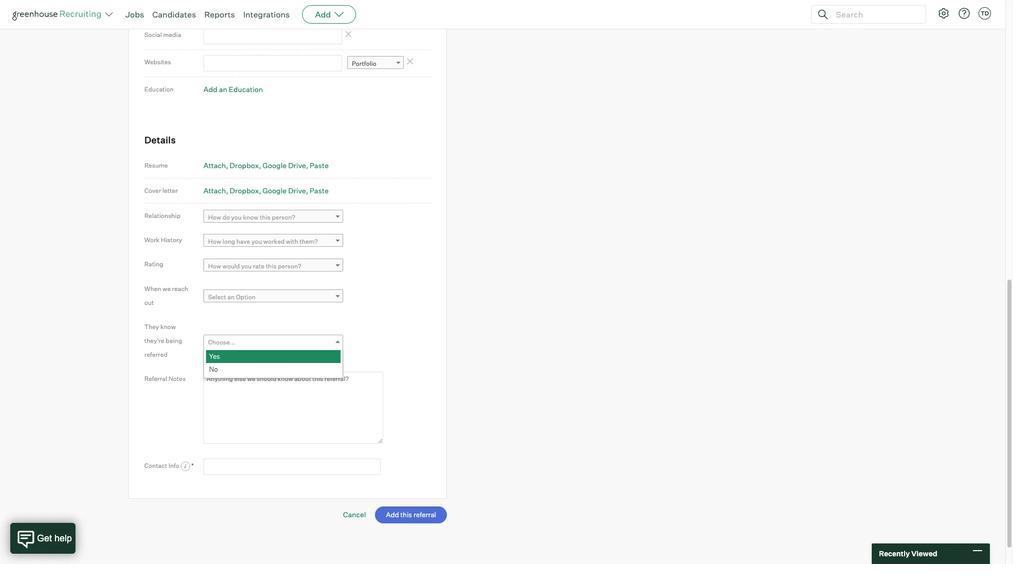 Task type: vqa. For each thing, say whether or not it's contained in the screenshot.
needs at bottom
no



Task type: describe. For each thing, give the bounding box(es) containing it.
configure image
[[938, 7, 951, 20]]

social media
[[144, 31, 181, 38]]

work history
[[144, 236, 182, 244]]

this for know
[[260, 213, 271, 221]]

media
[[163, 31, 181, 38]]

they
[[144, 323, 159, 330]]

rating
[[144, 260, 163, 268]]

paste link for cover letter
[[310, 186, 329, 195]]

social
[[144, 31, 162, 38]]

attach for cover letter
[[204, 186, 226, 195]]

dropbox link for resume
[[230, 161, 261, 170]]

out
[[144, 299, 154, 306]]

details
[[144, 134, 176, 146]]

them?
[[300, 238, 318, 245]]

we
[[163, 285, 171, 292]]

rate
[[253, 262, 265, 270]]

attach link for cover letter
[[204, 186, 228, 195]]

select
[[208, 293, 226, 301]]

know inside they know they're being referred
[[161, 323, 176, 330]]

google for cover letter
[[263, 186, 287, 195]]

portfolio
[[352, 60, 377, 67]]

recently
[[880, 549, 911, 558]]

cover letter
[[144, 187, 178, 194]]

attach dropbox google drive paste for resume
[[204, 161, 329, 170]]

an for select
[[228, 293, 235, 301]]

websites
[[144, 58, 171, 66]]

add button
[[302, 5, 356, 24]]

0 horizontal spatial education
[[144, 86, 174, 93]]

attach dropbox google drive paste for cover letter
[[204, 186, 329, 195]]

jobs
[[125, 9, 144, 20]]

portfolio link
[[348, 56, 404, 71]]

1 vertical spatial you
[[252, 238, 262, 245]]

how long have you worked with them?
[[208, 238, 318, 245]]

select an option link
[[204, 290, 343, 304]]

an for add
[[219, 85, 227, 94]]

Search text field
[[834, 7, 917, 22]]

notes
[[169, 375, 186, 382]]

td button
[[977, 5, 994, 22]]

personal
[[352, 5, 377, 13]]

you for rate
[[241, 262, 252, 270]]

paste link for resume
[[310, 161, 329, 170]]

Referral Notes text field
[[204, 372, 384, 443]]

email
[[144, 3, 161, 11]]

paste for cover letter
[[310, 186, 329, 195]]

with
[[286, 238, 298, 245]]

you for know
[[231, 213, 242, 221]]

work
[[144, 236, 160, 244]]

being
[[166, 337, 182, 344]]

worked
[[264, 238, 285, 245]]

when we reach out
[[144, 285, 188, 306]]

reports link
[[204, 9, 235, 20]]

td button
[[979, 7, 992, 20]]

no
[[209, 365, 218, 373]]

how would you rate this person? link
[[204, 258, 343, 273]]



Task type: locate. For each thing, give the bounding box(es) containing it.
choose...
[[208, 338, 236, 346]]

1 vertical spatial attach
[[204, 186, 226, 195]]

integrations
[[243, 9, 290, 20]]

add inside popup button
[[315, 9, 331, 20]]

letter
[[163, 187, 178, 194]]

0 vertical spatial drive
[[288, 161, 306, 170]]

this right rate
[[266, 262, 277, 270]]

integrations link
[[243, 9, 290, 20]]

how
[[208, 213, 221, 221], [208, 238, 221, 245], [208, 262, 221, 270]]

you right the have
[[252, 238, 262, 245]]

long
[[223, 238, 235, 245]]

info
[[169, 461, 179, 469]]

1 vertical spatial dropbox
[[230, 186, 259, 195]]

*
[[191, 461, 194, 469]]

viewed
[[912, 549, 938, 558]]

an
[[219, 85, 227, 94], [228, 293, 235, 301]]

cancel link
[[343, 510, 366, 519]]

0 vertical spatial attach link
[[204, 161, 228, 170]]

how left long
[[208, 238, 221, 245]]

0 vertical spatial attach dropbox google drive paste
[[204, 161, 329, 170]]

google
[[263, 161, 287, 170], [263, 186, 287, 195]]

None submit
[[376, 506, 447, 523]]

history
[[161, 236, 182, 244]]

paste
[[310, 161, 329, 170], [310, 186, 329, 195]]

how left would
[[208, 262, 221, 270]]

1 paste link from the top
[[310, 161, 329, 170]]

1 attach dropbox google drive paste from the top
[[204, 161, 329, 170]]

person?
[[272, 213, 295, 221], [278, 262, 302, 270]]

1 attach from the top
[[204, 161, 226, 170]]

None text field
[[204, 0, 342, 17]]

add an education
[[204, 85, 263, 94]]

attach link
[[204, 161, 228, 170], [204, 186, 228, 195]]

education
[[229, 85, 263, 94], [144, 86, 174, 93]]

contact
[[144, 461, 167, 469]]

google drive link
[[263, 161, 308, 170], [263, 186, 308, 195]]

how would you rate this person?
[[208, 262, 302, 270]]

attach dropbox google drive paste
[[204, 161, 329, 170], [204, 186, 329, 195]]

1 vertical spatial an
[[228, 293, 235, 301]]

would
[[223, 262, 240, 270]]

cancel
[[343, 510, 366, 519]]

paste for resume
[[310, 161, 329, 170]]

how inside how long have you worked with them? link
[[208, 238, 221, 245]]

option
[[236, 293, 256, 301]]

0 vertical spatial add
[[315, 9, 331, 20]]

0 vertical spatial paste
[[310, 161, 329, 170]]

1 paste from the top
[[310, 161, 329, 170]]

0 horizontal spatial know
[[161, 323, 176, 330]]

an inside select an option link
[[228, 293, 235, 301]]

2 attach link from the top
[[204, 186, 228, 195]]

add an education link
[[204, 85, 263, 94]]

recently viewed
[[880, 549, 938, 558]]

3 how from the top
[[208, 262, 221, 270]]

this
[[260, 213, 271, 221], [266, 262, 277, 270]]

1 attach link from the top
[[204, 161, 228, 170]]

1 vertical spatial attach link
[[204, 186, 228, 195]]

1 dropbox link from the top
[[230, 161, 261, 170]]

choose... link
[[204, 335, 343, 349]]

yes
[[209, 352, 220, 360]]

0 vertical spatial attach
[[204, 161, 226, 170]]

2 attach dropbox google drive paste from the top
[[204, 186, 329, 195]]

person? inside how do you know this person? link
[[272, 213, 295, 221]]

how long have you worked with them? link
[[204, 234, 343, 249]]

1 vertical spatial this
[[266, 262, 277, 270]]

they're
[[144, 337, 165, 344]]

2 google from the top
[[263, 186, 287, 195]]

paste link
[[310, 161, 329, 170], [310, 186, 329, 195]]

relationship
[[144, 212, 181, 219]]

0 vertical spatial dropbox
[[230, 161, 259, 170]]

you right do
[[231, 213, 242, 221]]

person? for how do you know this person?
[[272, 213, 295, 221]]

how for how long have you worked with them?
[[208, 238, 221, 245]]

attach for resume
[[204, 161, 226, 170]]

reports
[[204, 9, 235, 20]]

add for add
[[315, 9, 331, 20]]

2 google drive link from the top
[[263, 186, 308, 195]]

0 vertical spatial google drive link
[[263, 161, 308, 170]]

how for how do you know this person?
[[208, 213, 221, 221]]

they know they're being referred
[[144, 323, 182, 358]]

1 drive from the top
[[288, 161, 306, 170]]

google drive link for resume
[[263, 161, 308, 170]]

dropbox link for cover letter
[[230, 186, 261, 195]]

person? inside how would you rate this person? link
[[278, 262, 302, 270]]

0 vertical spatial google
[[263, 161, 287, 170]]

1 vertical spatial person?
[[278, 262, 302, 270]]

yes no
[[209, 352, 220, 373]]

1 horizontal spatial add
[[315, 9, 331, 20]]

referral notes
[[144, 375, 186, 382]]

1 vertical spatial paste link
[[310, 186, 329, 195]]

1 vertical spatial drive
[[288, 186, 306, 195]]

2 dropbox link from the top
[[230, 186, 261, 195]]

0 vertical spatial you
[[231, 213, 242, 221]]

None text field
[[204, 28, 342, 44], [204, 55, 342, 72], [204, 458, 381, 475], [204, 28, 342, 44], [204, 55, 342, 72], [204, 458, 381, 475]]

add
[[315, 9, 331, 20], [204, 85, 218, 94]]

2 attach from the top
[[204, 186, 226, 195]]

2 dropbox from the top
[[230, 186, 259, 195]]

None file field
[[12, 543, 142, 554], [0, 556, 130, 564], [12, 543, 142, 554], [0, 556, 130, 564]]

you
[[231, 213, 242, 221], [252, 238, 262, 245], [241, 262, 252, 270]]

how inside how do you know this person? link
[[208, 213, 221, 221]]

1 google from the top
[[263, 161, 287, 170]]

you left rate
[[241, 262, 252, 270]]

person? down the with
[[278, 262, 302, 270]]

0 vertical spatial dropbox link
[[230, 161, 261, 170]]

1 vertical spatial google
[[263, 186, 287, 195]]

1 horizontal spatial know
[[243, 213, 259, 221]]

drive for resume
[[288, 161, 306, 170]]

0 vertical spatial an
[[219, 85, 227, 94]]

1 how from the top
[[208, 213, 221, 221]]

attach
[[204, 161, 226, 170], [204, 186, 226, 195]]

dropbox
[[230, 161, 259, 170], [230, 186, 259, 195]]

cover
[[144, 187, 161, 194]]

dropbox link
[[230, 161, 261, 170], [230, 186, 261, 195]]

drive
[[288, 161, 306, 170], [288, 186, 306, 195]]

person? for how would you rate this person?
[[278, 262, 302, 270]]

know
[[243, 213, 259, 221], [161, 323, 176, 330]]

drive for cover letter
[[288, 186, 306, 195]]

add for add an education
[[204, 85, 218, 94]]

know up being
[[161, 323, 176, 330]]

reach
[[172, 285, 188, 292]]

how inside how would you rate this person? link
[[208, 262, 221, 270]]

jobs link
[[125, 9, 144, 20]]

how do you know this person?
[[208, 213, 295, 221]]

1 vertical spatial google drive link
[[263, 186, 308, 195]]

how for how would you rate this person?
[[208, 262, 221, 270]]

contact info
[[144, 461, 181, 469]]

0 vertical spatial this
[[260, 213, 271, 221]]

resume
[[144, 161, 168, 169]]

know right do
[[243, 213, 259, 221]]

0 vertical spatial know
[[243, 213, 259, 221]]

personal link
[[348, 1, 404, 16]]

2 drive from the top
[[288, 186, 306, 195]]

0 vertical spatial person?
[[272, 213, 295, 221]]

do
[[223, 213, 230, 221]]

greenhouse recruiting image
[[12, 8, 105, 21]]

2 paste from the top
[[310, 186, 329, 195]]

td
[[981, 10, 990, 17]]

how left do
[[208, 213, 221, 221]]

select an option
[[208, 293, 256, 301]]

1 dropbox from the top
[[230, 161, 259, 170]]

have
[[237, 238, 250, 245]]

1 vertical spatial how
[[208, 238, 221, 245]]

this up how long have you worked with them?
[[260, 213, 271, 221]]

1 vertical spatial attach dropbox google drive paste
[[204, 186, 329, 195]]

dropbox for cover letter
[[230, 186, 259, 195]]

0 vertical spatial paste link
[[310, 161, 329, 170]]

0 horizontal spatial add
[[204, 85, 218, 94]]

2 how from the top
[[208, 238, 221, 245]]

how do you know this person? link
[[204, 210, 343, 225]]

1 google drive link from the top
[[263, 161, 308, 170]]

1 vertical spatial know
[[161, 323, 176, 330]]

referred
[[144, 350, 168, 358]]

1 horizontal spatial education
[[229, 85, 263, 94]]

2 vertical spatial how
[[208, 262, 221, 270]]

0 vertical spatial how
[[208, 213, 221, 221]]

1 vertical spatial dropbox link
[[230, 186, 261, 195]]

attach link for resume
[[204, 161, 228, 170]]

2 paste link from the top
[[310, 186, 329, 195]]

1 vertical spatial add
[[204, 85, 218, 94]]

candidates
[[152, 9, 196, 20]]

2 vertical spatial you
[[241, 262, 252, 270]]

person? up the with
[[272, 213, 295, 221]]

when
[[144, 285, 161, 292]]

candidates link
[[152, 9, 196, 20]]

1 vertical spatial paste
[[310, 186, 329, 195]]

this for rate
[[266, 262, 277, 270]]

google drive link for cover letter
[[263, 186, 308, 195]]

google for resume
[[263, 161, 287, 170]]

referral
[[144, 375, 167, 382]]

dropbox for resume
[[230, 161, 259, 170]]



